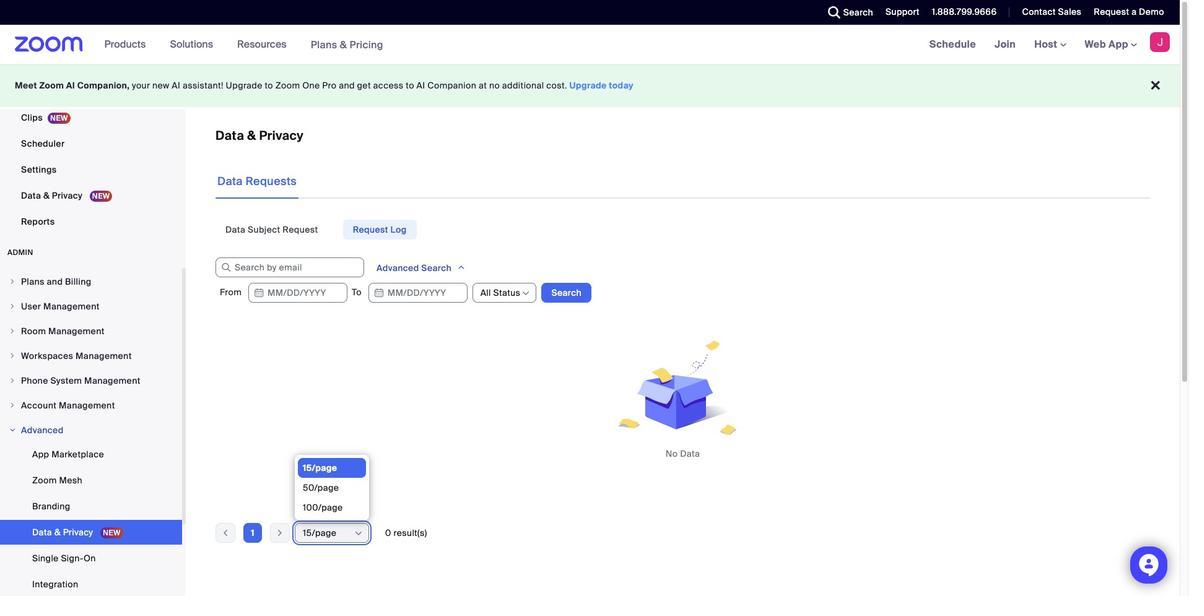 Task type: vqa. For each thing, say whether or not it's contained in the screenshot.
EVENTS,
no



Task type: describe. For each thing, give the bounding box(es) containing it.
companion
[[428, 80, 477, 91]]

management for room management
[[48, 326, 105, 337]]

plans for plans and billing
[[21, 276, 44, 287]]

zoom inside zoom mesh "link"
[[32, 475, 57, 486]]

banner containing products
[[0, 25, 1180, 65]]

previous page image
[[216, 528, 235, 539]]

data & privacy inside personal menu menu
[[21, 190, 85, 201]]

subject
[[248, 224, 280, 235]]

clips link
[[0, 105, 182, 130]]

zoom logo image
[[15, 37, 83, 52]]

schedule
[[930, 38, 976, 51]]

access
[[373, 80, 404, 91]]

data requests
[[217, 174, 297, 189]]

products
[[104, 38, 146, 51]]

management inside "phone system management" menu item
[[84, 375, 140, 387]]

15/page inside popup button
[[303, 528, 337, 539]]

privacy for 2nd data & privacy link from the bottom
[[52, 190, 82, 201]]

web app button
[[1085, 38, 1137, 51]]

phone system management menu item
[[0, 369, 182, 393]]

3 ai from the left
[[417, 80, 425, 91]]

resources button
[[237, 25, 292, 64]]

your
[[132, 80, 150, 91]]

schedule link
[[920, 25, 986, 64]]

0 result(s)
[[385, 528, 427, 539]]

assistant!
[[183, 80, 224, 91]]

reports link
[[0, 209, 182, 234]]

phone system management
[[21, 375, 140, 387]]

and inside the meet zoom ai companion, footer
[[339, 80, 355, 91]]

advanced for advanced
[[21, 425, 64, 436]]

1 data & privacy link from the top
[[0, 183, 182, 208]]

management for user management
[[43, 301, 100, 312]]

1 to from the left
[[265, 80, 273, 91]]

hide options image
[[354, 529, 364, 539]]

clips
[[21, 112, 43, 123]]

workspaces management menu item
[[0, 344, 182, 368]]

search inside dropdown button
[[421, 263, 452, 274]]

advanced menu item
[[0, 419, 182, 442]]

solutions
[[170, 38, 213, 51]]

15/page button
[[303, 524, 353, 543]]

branding
[[32, 501, 70, 512]]

0
[[385, 528, 391, 539]]

workspaces
[[21, 351, 73, 362]]

products button
[[104, 25, 151, 64]]

app inside the 'advanced' menu
[[32, 449, 49, 460]]

sales
[[1058, 6, 1082, 17]]

1
[[251, 528, 254, 539]]

request a demo
[[1094, 6, 1165, 17]]

requests
[[246, 174, 297, 189]]

scheduler link
[[0, 131, 182, 156]]

branding link
[[0, 494, 182, 519]]

settings
[[21, 164, 57, 175]]

to
[[352, 287, 364, 298]]

meet
[[15, 80, 37, 91]]

host
[[1035, 38, 1060, 51]]

log
[[391, 224, 407, 235]]

& inside personal menu menu
[[43, 190, 50, 201]]

request for request a demo
[[1094, 6, 1130, 17]]

room management menu item
[[0, 320, 182, 343]]

app marketplace
[[32, 449, 104, 460]]

no data
[[666, 449, 700, 460]]

date picker text field for to
[[368, 283, 468, 303]]

resources
[[237, 38, 287, 51]]

next page image
[[271, 528, 289, 539]]

contact sales
[[1022, 6, 1082, 17]]

side navigation navigation
[[0, 0, 186, 597]]

show options image
[[521, 289, 531, 299]]

date picker text field for from
[[248, 283, 347, 303]]

right image for plans
[[9, 278, 16, 286]]

app inside "meetings" 'navigation'
[[1109, 38, 1129, 51]]

data & privacy inside the 'advanced' menu
[[32, 527, 95, 538]]

scheduler
[[21, 138, 65, 149]]

advanced search
[[377, 263, 454, 274]]

product information navigation
[[95, 25, 393, 65]]

zoom mesh link
[[0, 468, 182, 493]]

& inside the 'advanced' menu
[[54, 527, 61, 538]]

data up the 'data requests'
[[216, 128, 244, 144]]

system
[[50, 375, 82, 387]]

data right no
[[680, 449, 700, 460]]

2 vertical spatial search
[[552, 287, 582, 299]]

room
[[21, 326, 46, 337]]

Search by email text field
[[216, 258, 364, 278]]

0 horizontal spatial request
[[283, 224, 318, 235]]

account management
[[21, 400, 115, 411]]

data requests tab
[[216, 164, 299, 199]]

result(s)
[[394, 528, 427, 539]]

today
[[609, 80, 634, 91]]

data for 2nd data & privacy link from the bottom
[[21, 190, 41, 201]]

room management
[[21, 326, 105, 337]]

2 data & privacy link from the top
[[0, 520, 182, 545]]

1 button
[[243, 523, 262, 543]]

request log
[[353, 224, 407, 235]]

contact
[[1022, 6, 1056, 17]]

0 horizontal spatial search button
[[542, 283, 592, 303]]

pricing
[[350, 38, 383, 51]]

0 vertical spatial data & privacy
[[216, 128, 304, 144]]

data subject request
[[225, 224, 318, 235]]

phone
[[21, 375, 48, 387]]

user
[[21, 301, 41, 312]]

marketplace
[[52, 449, 104, 460]]

status
[[493, 287, 521, 299]]

integration link
[[0, 572, 182, 597]]

all
[[481, 287, 491, 299]]

new
[[152, 80, 169, 91]]



Task type: locate. For each thing, give the bounding box(es) containing it.
1 horizontal spatial to
[[406, 80, 414, 91]]

to
[[265, 80, 273, 91], [406, 80, 414, 91]]

management inside account management "menu item"
[[59, 400, 115, 411]]

zoom left one
[[276, 80, 300, 91]]

to down resources dropdown button at left top
[[265, 80, 273, 91]]

request left log
[[353, 224, 388, 235]]

management inside "workspaces management" menu item
[[76, 351, 132, 362]]

solutions button
[[170, 25, 219, 64]]

request for request log
[[353, 224, 388, 235]]

1 vertical spatial data & privacy
[[21, 190, 85, 201]]

web
[[1085, 38, 1106, 51]]

data & privacy link down 'branding' link
[[0, 520, 182, 545]]

0 horizontal spatial advanced
[[21, 425, 64, 436]]

management down billing
[[43, 301, 100, 312]]

right image down right image
[[9, 427, 16, 434]]

advanced for advanced search
[[377, 263, 419, 274]]

50/page
[[303, 483, 339, 494]]

ai left companion,
[[66, 80, 75, 91]]

sign-
[[61, 553, 84, 564]]

right image for room
[[9, 328, 16, 335]]

upgrade down product information navigation
[[226, 80, 262, 91]]

15/page down 100/page
[[303, 528, 337, 539]]

search left support
[[844, 7, 873, 18]]

1 vertical spatial privacy
[[52, 190, 82, 201]]

1 vertical spatial advanced
[[21, 425, 64, 436]]

advanced search button
[[367, 258, 476, 278]]

advanced inside menu item
[[21, 425, 64, 436]]

right image inside advanced menu item
[[9, 427, 16, 434]]

1 vertical spatial search button
[[542, 283, 592, 303]]

data left requests
[[217, 174, 243, 189]]

data inside tab
[[217, 174, 243, 189]]

0 horizontal spatial to
[[265, 80, 273, 91]]

1 horizontal spatial date picker text field
[[368, 283, 468, 303]]

search right show options image
[[552, 287, 582, 299]]

zoom right meet at the top left of the page
[[39, 80, 64, 91]]

& left pricing
[[340, 38, 347, 51]]

single
[[32, 553, 59, 564]]

right image left user
[[9, 303, 16, 310]]

&
[[340, 38, 347, 51], [247, 128, 256, 144], [43, 190, 50, 201], [54, 527, 61, 538]]

1.888.799.9666
[[932, 6, 997, 17]]

15/page
[[303, 463, 337, 474], [303, 528, 337, 539]]

demo
[[1139, 6, 1165, 17]]

search
[[844, 7, 873, 18], [421, 263, 452, 274], [552, 287, 582, 299]]

billing
[[65, 276, 91, 287]]

workspaces management
[[21, 351, 132, 362]]

management for workspaces management
[[76, 351, 132, 362]]

privacy inside personal menu menu
[[52, 190, 82, 201]]

plans up meet zoom ai companion, your new ai assistant! upgrade to zoom one pro and get access to ai companion at no additional cost. upgrade today at the top of the page
[[311, 38, 337, 51]]

data & privacy down 'settings'
[[21, 190, 85, 201]]

app up zoom mesh
[[32, 449, 49, 460]]

host button
[[1035, 38, 1066, 51]]

web app
[[1085, 38, 1129, 51]]

& down branding
[[54, 527, 61, 538]]

0 horizontal spatial ai
[[66, 80, 75, 91]]

right image for phone
[[9, 377, 16, 385]]

search button
[[819, 0, 877, 25], [542, 283, 592, 303]]

admin
[[7, 248, 33, 258]]

0 horizontal spatial app
[[32, 449, 49, 460]]

0 vertical spatial 15/page
[[303, 463, 337, 474]]

2 horizontal spatial request
[[1094, 6, 1130, 17]]

one
[[302, 80, 320, 91]]

2 right image from the top
[[9, 303, 16, 310]]

1 horizontal spatial advanced
[[377, 263, 419, 274]]

1 vertical spatial plans
[[21, 276, 44, 287]]

1 15/page from the top
[[303, 463, 337, 474]]

2 vertical spatial data & privacy
[[32, 527, 95, 538]]

data subject request tab
[[216, 220, 328, 240]]

companion,
[[77, 80, 130, 91]]

privacy up sign-
[[63, 527, 93, 538]]

0 vertical spatial advanced
[[377, 263, 419, 274]]

1 horizontal spatial request
[[353, 224, 388, 235]]

data & privacy link down settings link
[[0, 183, 182, 208]]

& up data requests tab
[[247, 128, 256, 144]]

5 right image from the top
[[9, 377, 16, 385]]

list box containing 15/page
[[298, 458, 366, 518]]

request
[[1094, 6, 1130, 17], [283, 224, 318, 235], [353, 224, 388, 235]]

right image inside "workspaces management" menu item
[[9, 352, 16, 360]]

0 vertical spatial search
[[844, 7, 873, 18]]

data up single
[[32, 527, 52, 538]]

advanced down account at the bottom left of page
[[21, 425, 64, 436]]

0 vertical spatial app
[[1109, 38, 1129, 51]]

1 horizontal spatial and
[[339, 80, 355, 91]]

ai right new
[[172, 80, 180, 91]]

get
[[357, 80, 371, 91]]

up image
[[457, 261, 466, 274]]

ai
[[66, 80, 75, 91], [172, 80, 180, 91], [417, 80, 425, 91]]

management down "phone system management" menu item
[[59, 400, 115, 411]]

1 date picker text field from the left
[[248, 283, 347, 303]]

data for data subject request tab
[[225, 224, 245, 235]]

data for 1st data & privacy link from the bottom
[[32, 527, 52, 538]]

cost.
[[547, 80, 567, 91]]

integration
[[32, 579, 78, 590]]

data up the reports
[[21, 190, 41, 201]]

meetings navigation
[[920, 25, 1180, 65]]

advanced menu
[[0, 442, 182, 597]]

date picker text field down search by email 'text field'
[[248, 283, 347, 303]]

single sign-on link
[[0, 546, 182, 571]]

management
[[43, 301, 100, 312], [48, 326, 105, 337], [76, 351, 132, 362], [84, 375, 140, 387], [59, 400, 115, 411]]

zoom left the mesh
[[32, 475, 57, 486]]

right image
[[9, 278, 16, 286], [9, 303, 16, 310], [9, 328, 16, 335], [9, 352, 16, 360], [9, 377, 16, 385], [9, 427, 16, 434]]

0 vertical spatial data & privacy link
[[0, 183, 182, 208]]

0 horizontal spatial date picker text field
[[248, 283, 347, 303]]

1 vertical spatial 15/page
[[303, 528, 337, 539]]

1 vertical spatial search
[[421, 263, 452, 274]]

admin menu menu
[[0, 270, 182, 597]]

2 horizontal spatial ai
[[417, 80, 425, 91]]

request a demo link
[[1085, 0, 1180, 25], [1094, 6, 1165, 17]]

search button right show options image
[[542, 283, 592, 303]]

2 upgrade from the left
[[570, 80, 607, 91]]

2 horizontal spatial search
[[844, 7, 873, 18]]

management inside the room management menu item
[[48, 326, 105, 337]]

all status
[[481, 287, 521, 299]]

2 to from the left
[[406, 80, 414, 91]]

a
[[1132, 6, 1137, 17]]

no
[[666, 449, 678, 460]]

plans inside product information navigation
[[311, 38, 337, 51]]

1 upgrade from the left
[[226, 80, 262, 91]]

advanced down log
[[377, 263, 419, 274]]

additional
[[502, 80, 544, 91]]

data left the subject
[[225, 224, 245, 235]]

personal menu menu
[[0, 0, 182, 235]]

4 right image from the top
[[9, 352, 16, 360]]

profile picture image
[[1150, 32, 1170, 52]]

privacy
[[259, 128, 304, 144], [52, 190, 82, 201], [63, 527, 93, 538]]

join link
[[986, 25, 1025, 64]]

1 ai from the left
[[66, 80, 75, 91]]

right image for user
[[9, 303, 16, 310]]

from
[[220, 287, 244, 298]]

data inside personal menu menu
[[21, 190, 41, 201]]

zoom
[[39, 80, 64, 91], [276, 80, 300, 91], [32, 475, 57, 486]]

100/page
[[303, 502, 343, 514]]

6 right image from the top
[[9, 427, 16, 434]]

management for account management
[[59, 400, 115, 411]]

to right access
[[406, 80, 414, 91]]

management up workspaces management
[[48, 326, 105, 337]]

reports
[[21, 216, 55, 227]]

tabs of data requests tab list
[[216, 220, 417, 240]]

2 15/page from the top
[[303, 528, 337, 539]]

account
[[21, 400, 57, 411]]

and left billing
[[47, 276, 63, 287]]

advanced
[[377, 263, 419, 274], [21, 425, 64, 436]]

list box
[[298, 458, 366, 518]]

plans for plans & pricing
[[311, 38, 337, 51]]

date picker text field down advanced search
[[368, 283, 468, 303]]

user management menu item
[[0, 295, 182, 318]]

0 horizontal spatial upgrade
[[226, 80, 262, 91]]

1.888.799.9666 button
[[923, 0, 1000, 25], [932, 6, 997, 17]]

banner
[[0, 25, 1180, 65]]

1 horizontal spatial ai
[[172, 80, 180, 91]]

right image
[[9, 402, 16, 409]]

data for data requests tab
[[217, 174, 243, 189]]

3 right image from the top
[[9, 328, 16, 335]]

right image inside "phone system management" menu item
[[9, 377, 16, 385]]

plans & pricing
[[311, 38, 383, 51]]

search button left support
[[819, 0, 877, 25]]

1 vertical spatial and
[[47, 276, 63, 287]]

privacy up requests
[[259, 128, 304, 144]]

data & privacy up single sign-on in the bottom left of the page
[[32, 527, 95, 538]]

0 horizontal spatial plans
[[21, 276, 44, 287]]

search left up icon
[[421, 263, 452, 274]]

1 vertical spatial app
[[32, 449, 49, 460]]

plans up user
[[21, 276, 44, 287]]

right image inside the room management menu item
[[9, 328, 16, 335]]

app right web
[[1109, 38, 1129, 51]]

request left 'a'
[[1094, 6, 1130, 17]]

2 ai from the left
[[172, 80, 180, 91]]

at
[[479, 80, 487, 91]]

data inside tab
[[225, 224, 245, 235]]

mesh
[[59, 475, 82, 486]]

on
[[84, 553, 96, 564]]

right image inside plans and billing menu item
[[9, 278, 16, 286]]

join
[[995, 38, 1016, 51]]

request log tab
[[343, 220, 417, 240]]

0 vertical spatial plans
[[311, 38, 337, 51]]

data
[[216, 128, 244, 144], [217, 174, 243, 189], [21, 190, 41, 201], [225, 224, 245, 235], [680, 449, 700, 460], [32, 527, 52, 538]]

2 vertical spatial privacy
[[63, 527, 93, 538]]

privacy inside the 'advanced' menu
[[63, 527, 93, 538]]

right image left room
[[9, 328, 16, 335]]

plans & pricing link
[[311, 38, 383, 51], [311, 38, 383, 51]]

meet zoom ai companion, footer
[[0, 64, 1180, 107]]

data & privacy up data requests tab
[[216, 128, 304, 144]]

settings link
[[0, 157, 182, 182]]

management up account management "menu item"
[[84, 375, 140, 387]]

advanced inside dropdown button
[[377, 263, 419, 274]]

0 horizontal spatial search
[[421, 263, 452, 274]]

pro
[[322, 80, 337, 91]]

1 horizontal spatial search
[[552, 287, 582, 299]]

zoom mesh
[[32, 475, 82, 486]]

1 horizontal spatial search button
[[819, 0, 877, 25]]

management down the room management menu item
[[76, 351, 132, 362]]

1 horizontal spatial plans
[[311, 38, 337, 51]]

no
[[489, 80, 500, 91]]

plans inside menu item
[[21, 276, 44, 287]]

plans and billing
[[21, 276, 91, 287]]

management inside user management menu item
[[43, 301, 100, 312]]

and left get
[[339, 80, 355, 91]]

1 right image from the top
[[9, 278, 16, 286]]

and inside menu item
[[47, 276, 63, 287]]

meet zoom ai companion, your new ai assistant! upgrade to zoom one pro and get access to ai companion at no additional cost. upgrade today
[[15, 80, 634, 91]]

0 vertical spatial search button
[[819, 0, 877, 25]]

& inside product information navigation
[[340, 38, 347, 51]]

request right the subject
[[283, 224, 318, 235]]

data & privacy link
[[0, 183, 182, 208], [0, 520, 182, 545]]

1 horizontal spatial app
[[1109, 38, 1129, 51]]

upgrade today link
[[570, 80, 634, 91]]

all status button
[[481, 284, 521, 302]]

account management menu item
[[0, 394, 182, 418]]

Date Picker text field
[[248, 283, 347, 303], [368, 283, 468, 303]]

& down 'settings'
[[43, 190, 50, 201]]

plans
[[311, 38, 337, 51], [21, 276, 44, 287]]

right image left workspaces
[[9, 352, 16, 360]]

privacy up reports link
[[52, 190, 82, 201]]

data inside the 'advanced' menu
[[32, 527, 52, 538]]

0 vertical spatial and
[[339, 80, 355, 91]]

privacy for 1st data & privacy link from the bottom
[[63, 527, 93, 538]]

plans and billing menu item
[[0, 270, 182, 294]]

right image down the admin
[[9, 278, 16, 286]]

app marketplace link
[[0, 442, 182, 467]]

and
[[339, 80, 355, 91], [47, 276, 63, 287]]

ai left companion
[[417, 80, 425, 91]]

2 date picker text field from the left
[[368, 283, 468, 303]]

15/page up 50/page in the left of the page
[[303, 463, 337, 474]]

0 horizontal spatial and
[[47, 276, 63, 287]]

right image left phone on the bottom of page
[[9, 377, 16, 385]]

upgrade right cost.
[[570, 80, 607, 91]]

0 vertical spatial privacy
[[259, 128, 304, 144]]

1 horizontal spatial upgrade
[[570, 80, 607, 91]]

data & privacy
[[216, 128, 304, 144], [21, 190, 85, 201], [32, 527, 95, 538]]

single sign-on
[[32, 553, 96, 564]]

right image inside user management menu item
[[9, 303, 16, 310]]

1 vertical spatial data & privacy link
[[0, 520, 182, 545]]

support
[[886, 6, 920, 17]]

user management
[[21, 301, 100, 312]]

right image for workspaces
[[9, 352, 16, 360]]



